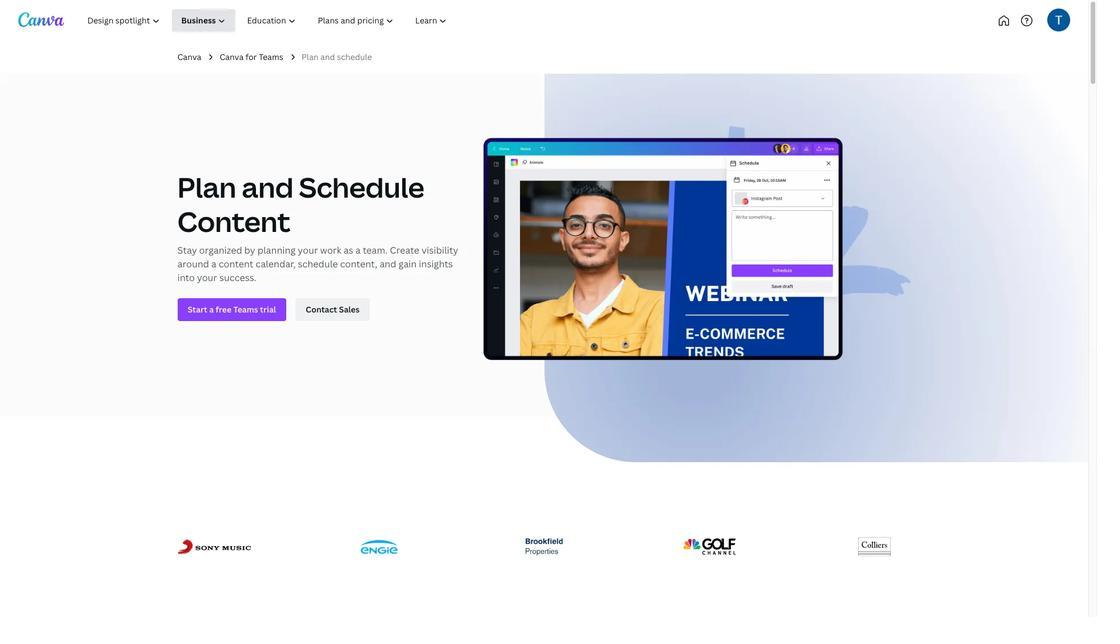 Task type: locate. For each thing, give the bounding box(es) containing it.
your
[[298, 244, 318, 257], [197, 272, 217, 284]]

a down the organized
[[211, 258, 217, 271]]

2 vertical spatial and
[[380, 258, 396, 271]]

and for schedule
[[321, 51, 335, 62]]

plan for schedule
[[177, 169, 236, 206]]

1 vertical spatial plan
[[177, 169, 236, 206]]

0 horizontal spatial and
[[242, 169, 294, 206]]

plan and schedule content stay organized by planning your work as a team. create visibility around a content calendar, schedule content, and gain insights into your success.
[[177, 169, 458, 284]]

canva for teams
[[220, 51, 283, 62]]

schedule inside plan and schedule content stay organized by planning your work as a team. create visibility around a content calendar, schedule content, and gain insights into your success.
[[298, 258, 338, 271]]

canva link
[[177, 51, 201, 64]]

calendar,
[[256, 258, 296, 271]]

your left work
[[298, 244, 318, 257]]

by
[[244, 244, 255, 257]]

1 horizontal spatial plan
[[302, 51, 319, 62]]

canva
[[177, 51, 201, 62], [220, 51, 244, 62]]

golf channel image
[[683, 539, 736, 556]]

colliers international image
[[858, 531, 891, 564]]

0 horizontal spatial plan
[[177, 169, 236, 206]]

success.
[[219, 272, 256, 284]]

1 horizontal spatial and
[[321, 51, 335, 62]]

your down around
[[197, 272, 217, 284]]

for
[[246, 51, 257, 62]]

0 vertical spatial a
[[356, 244, 361, 257]]

foreground image - plan and schedule image
[[483, 126, 911, 366]]

plan
[[302, 51, 319, 62], [177, 169, 236, 206]]

0 horizontal spatial your
[[197, 272, 217, 284]]

a right as
[[356, 244, 361, 257]]

1 vertical spatial your
[[197, 272, 217, 284]]

content,
[[340, 258, 378, 271]]

and
[[321, 51, 335, 62], [242, 169, 294, 206], [380, 258, 396, 271]]

around
[[177, 258, 209, 271]]

a
[[356, 244, 361, 257], [211, 258, 217, 271]]

1 vertical spatial schedule
[[298, 258, 338, 271]]

2 horizontal spatial and
[[380, 258, 396, 271]]

0 vertical spatial schedule
[[337, 51, 372, 62]]

organized
[[199, 244, 242, 257]]

1 vertical spatial and
[[242, 169, 294, 206]]

plan for schedule
[[302, 51, 319, 62]]

0 vertical spatial and
[[321, 51, 335, 62]]

1 horizontal spatial a
[[356, 244, 361, 257]]

and for schedule
[[242, 169, 294, 206]]

0 vertical spatial your
[[298, 244, 318, 257]]

2 canva from the left
[[220, 51, 244, 62]]

0 horizontal spatial a
[[211, 258, 217, 271]]

1 canva from the left
[[177, 51, 201, 62]]

plan inside plan and schedule content stay organized by planning your work as a team. create visibility around a content calendar, schedule content, and gain insights into your success.
[[177, 169, 236, 206]]

0 horizontal spatial canva
[[177, 51, 201, 62]]

canva for canva
[[177, 51, 201, 62]]

1 horizontal spatial canva
[[220, 51, 244, 62]]

0 vertical spatial plan
[[302, 51, 319, 62]]

schedule
[[337, 51, 372, 62], [298, 258, 338, 271]]

visibility
[[422, 244, 458, 257]]



Task type: vqa. For each thing, say whether or not it's contained in the screenshot.
success.
yes



Task type: describe. For each thing, give the bounding box(es) containing it.
team.
[[363, 244, 388, 257]]

content
[[219, 258, 253, 271]]

schedule
[[299, 169, 425, 206]]

engie image
[[360, 541, 398, 554]]

frame 10288828 (5) image
[[544, 74, 1089, 463]]

brookfield properties image
[[526, 539, 563, 556]]

into
[[177, 272, 195, 284]]

1 vertical spatial a
[[211, 258, 217, 271]]

insights
[[419, 258, 453, 271]]

1 horizontal spatial your
[[298, 244, 318, 257]]

create
[[390, 244, 419, 257]]

as
[[344, 244, 353, 257]]

sony music image
[[177, 540, 251, 555]]

work
[[320, 244, 341, 257]]

stay
[[177, 244, 197, 257]]

plan and schedule
[[302, 51, 372, 62]]

gain
[[399, 258, 417, 271]]

content
[[177, 203, 290, 240]]

planning
[[258, 244, 296, 257]]

teams
[[259, 51, 283, 62]]

canva for teams link
[[220, 51, 283, 64]]

top level navigation element
[[78, 9, 496, 32]]

canva for canva for teams
[[220, 51, 244, 62]]



